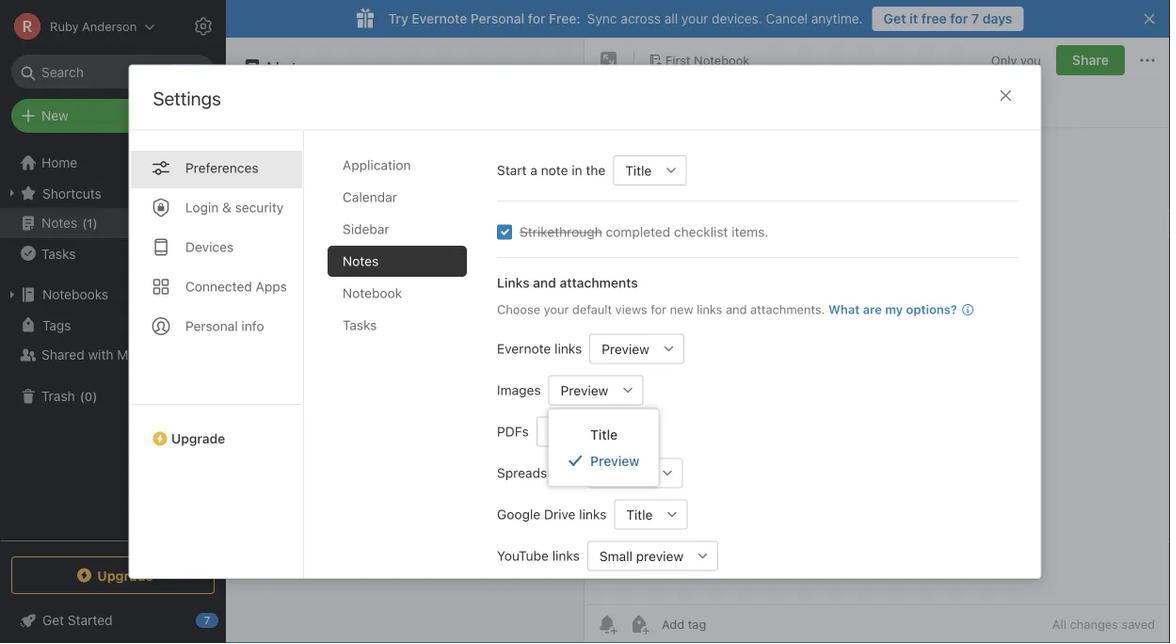 Task type: vqa. For each thing, say whether or not it's contained in the screenshot.
Small Preview field
yes



Task type: describe. For each thing, give the bounding box(es) containing it.
all
[[1053, 617, 1067, 631]]

login & security
[[185, 199, 283, 215]]

upgrade button inside tab list
[[129, 403, 303, 453]]

strikethrough
[[519, 223, 602, 239]]

tasks inside the tasks button
[[41, 246, 76, 261]]

add a reminder image
[[596, 613, 619, 636]]

spreadsheets
[[497, 465, 581, 480]]

my
[[885, 302, 903, 316]]

in
[[571, 162, 582, 177]]

with
[[88, 347, 113, 363]]

apps
[[255, 278, 287, 294]]

preview for evernote links
[[601, 340, 649, 356]]

links and attachments
[[497, 274, 638, 290]]

sugar
[[313, 165, 348, 181]]

tags
[[42, 317, 71, 333]]

0
[[85, 389, 92, 403]]

devices
[[185, 239, 233, 254]]

choose default view option for pdfs image
[[536, 416, 655, 446]]

tasks inside the tasks 'tab'
[[342, 317, 377, 332]]

0 vertical spatial a
[[530, 162, 537, 177]]

notebooks link
[[0, 280, 225, 310]]

me
[[117, 347, 136, 363]]

tab list for start a note in the
[[327, 149, 482, 578]]

preview button for evernote links
[[589, 333, 654, 363]]

you
[[1021, 53, 1041, 67]]

note
[[541, 162, 568, 177]]

application
[[342, 157, 411, 172]]

&
[[222, 199, 231, 215]]

title button for google drive links
[[614, 499, 657, 529]]

choose
[[497, 302, 540, 316]]

share
[[1073, 52, 1109, 68]]

Start a new note in the body or title. field
[[613, 155, 686, 185]]

notes ( 1 )
[[41, 215, 98, 231]]

preview link
[[549, 448, 659, 474]]

minutes
[[282, 205, 324, 218]]

Choose default view option for Google Drive links field
[[614, 499, 687, 529]]

title link
[[549, 421, 659, 448]]

a inside note list "element"
[[250, 205, 257, 218]]

notes inside tree
[[41, 215, 77, 231]]

connected apps
[[185, 278, 287, 294]]

title button for start a note in the
[[613, 155, 656, 185]]

google
[[497, 506, 540, 522]]

cancel
[[766, 11, 808, 26]]

notebook inside first notebook button
[[694, 53, 750, 67]]

0 horizontal spatial your
[[544, 302, 569, 316]]

tasks button
[[0, 238, 225, 268]]

a few minutes ago
[[250, 205, 347, 218]]

youtube links
[[497, 547, 579, 563]]

small
[[599, 548, 632, 563]]

start a note in the
[[497, 162, 605, 177]]

security
[[235, 199, 283, 215]]

share button
[[1057, 45, 1125, 75]]

start
[[497, 162, 526, 177]]

login
[[185, 199, 218, 215]]

small preview
[[599, 548, 683, 563]]

0 horizontal spatial upgrade
[[97, 568, 153, 583]]

( for trash
[[80, 389, 85, 403]]

all
[[665, 11, 678, 26]]

only you
[[991, 53, 1041, 67]]

ago
[[328, 205, 347, 218]]

grocery list milk eggs sugar cheese
[[250, 145, 398, 181]]

connected
[[185, 278, 252, 294]]

try evernote personal for free: sync across all your devices. cancel anytime.
[[388, 11, 863, 26]]

notes inside tab
[[342, 253, 378, 268]]

title for start a note in the
[[625, 162, 652, 178]]

anytime.
[[812, 11, 863, 26]]

options?
[[906, 302, 957, 316]]

saved
[[1122, 617, 1155, 631]]

small preview button
[[587, 540, 688, 570]]

shared with me link
[[0, 340, 225, 370]]

get
[[884, 11, 906, 26]]

shortcuts
[[42, 185, 102, 201]]

shortcuts button
[[0, 178, 225, 208]]

changes
[[1070, 617, 1119, 631]]

first notebook button
[[642, 47, 757, 73]]

links down drive
[[552, 547, 579, 563]]

choose your default views for new links and attachments.
[[497, 302, 825, 316]]

what
[[828, 302, 860, 316]]

preview inside dropdown list menu
[[591, 453, 640, 469]]

add tag image
[[628, 613, 651, 636]]

expand note image
[[598, 49, 621, 72]]



Task type: locate. For each thing, give the bounding box(es) containing it.
google drive links
[[497, 506, 606, 522]]

0 vertical spatial notes
[[267, 57, 318, 79]]

0 vertical spatial your
[[682, 11, 709, 26]]

Select422 checkbox
[[497, 224, 512, 239]]

preferences
[[185, 159, 258, 175]]

notebooks
[[42, 287, 108, 302]]

tasks down notebook tab at the left of the page
[[342, 317, 377, 332]]

1 vertical spatial preview
[[560, 382, 608, 397]]

calendar tab
[[327, 181, 467, 212]]

Choose default view option for Spreadsheets field
[[588, 457, 683, 488]]

attachments.
[[750, 302, 825, 316]]

1 vertical spatial title
[[591, 426, 618, 442]]

0 horizontal spatial notebook
[[342, 285, 402, 300]]

0 horizontal spatial tasks
[[41, 246, 76, 261]]

pdfs
[[497, 423, 529, 439]]

title up small preview button
[[626, 506, 653, 522]]

title inside dropdown list menu
[[591, 426, 618, 442]]

1 vertical spatial and
[[726, 302, 747, 316]]

preview for images
[[560, 382, 608, 397]]

)
[[93, 216, 98, 230], [92, 389, 97, 403]]

( for notes
[[82, 216, 87, 230]]

) for notes
[[93, 216, 98, 230]]

and
[[533, 274, 556, 290], [726, 302, 747, 316]]

dropdown list menu
[[549, 421, 659, 474]]

links right drive
[[579, 506, 606, 522]]

attachments
[[559, 274, 638, 290]]

note window element
[[585, 38, 1171, 643]]

1 vertical spatial notebook
[[342, 285, 402, 300]]

1 vertical spatial your
[[544, 302, 569, 316]]

2 horizontal spatial for
[[951, 11, 969, 26]]

preview inside "choose default view option for images" field
[[560, 382, 608, 397]]

free:
[[549, 11, 581, 26]]

and right the links
[[533, 274, 556, 290]]

what are my options?
[[828, 302, 957, 316]]

Choose default view option for Evernote links field
[[589, 333, 684, 363]]

for left new
[[651, 302, 666, 316]]

items.
[[731, 223, 768, 239]]

notes left "1"
[[41, 215, 77, 231]]

0 vertical spatial title
[[625, 162, 652, 178]]

1 horizontal spatial notes
[[267, 57, 318, 79]]

2 horizontal spatial notes
[[342, 253, 378, 268]]

0 vertical spatial preview
[[601, 340, 649, 356]]

personal inside tab list
[[185, 318, 238, 333]]

new
[[670, 302, 693, 316]]

are
[[863, 302, 882, 316]]

completed
[[606, 223, 670, 239]]

1 vertical spatial title button
[[614, 499, 657, 529]]

milk
[[250, 165, 275, 181]]

2 vertical spatial title
[[626, 506, 653, 522]]

) for trash
[[92, 389, 97, 403]]

sidebar
[[342, 221, 389, 236]]

) down shortcuts button
[[93, 216, 98, 230]]

few
[[260, 205, 279, 218]]

0 horizontal spatial notes
[[41, 215, 77, 231]]

1 vertical spatial upgrade
[[97, 568, 153, 583]]

) inside trash ( 0 )
[[92, 389, 97, 403]]

for left 7
[[951, 11, 969, 26]]

trash ( 0 )
[[41, 388, 97, 404]]

title up preview link
[[591, 426, 618, 442]]

0 vertical spatial upgrade button
[[129, 403, 303, 453]]

upgrade button
[[129, 403, 303, 453], [11, 557, 215, 594]]

title inside choose default view option for google drive links field
[[626, 506, 653, 522]]

1 vertical spatial )
[[92, 389, 97, 403]]

for for free:
[[528, 11, 546, 26]]

notes inside note list "element"
[[267, 57, 318, 79]]

devices.
[[712, 11, 763, 26]]

try
[[388, 11, 408, 26]]

preview
[[601, 340, 649, 356], [560, 382, 608, 397], [591, 453, 640, 469]]

evernote down choose
[[497, 340, 551, 356]]

0 horizontal spatial a
[[250, 205, 257, 218]]

views
[[615, 302, 647, 316]]

first notebook
[[666, 53, 750, 67]]

notebook
[[694, 53, 750, 67], [342, 285, 402, 300]]

0 horizontal spatial and
[[533, 274, 556, 290]]

0 horizontal spatial for
[[528, 11, 546, 26]]

checklist
[[674, 223, 728, 239]]

tags button
[[0, 310, 225, 340]]

0 vertical spatial upgrade
[[171, 430, 225, 446]]

preview inside field
[[601, 340, 649, 356]]

( down shortcuts
[[82, 216, 87, 230]]

links right new
[[696, 302, 722, 316]]

1 vertical spatial personal
[[185, 318, 238, 333]]

title button
[[613, 155, 656, 185], [614, 499, 657, 529]]

0 vertical spatial notebook
[[694, 53, 750, 67]]

home
[[41, 155, 77, 170]]

trash
[[41, 388, 75, 404]]

title button down choose default view option for spreadsheets field on the bottom right of the page
[[614, 499, 657, 529]]

tasks down notes ( 1 )
[[41, 246, 76, 261]]

Choose default view option for Images field
[[548, 375, 643, 405]]

0 vertical spatial preview button
[[589, 333, 654, 363]]

personal left free:
[[471, 11, 525, 26]]

grocery
[[250, 145, 300, 161]]

0 vertical spatial )
[[93, 216, 98, 230]]

and left "attachments."
[[726, 302, 747, 316]]

title for google drive links
[[626, 506, 653, 522]]

notebook down "notes" tab
[[342, 285, 402, 300]]

strikethrough completed checklist items.
[[519, 223, 768, 239]]

application tab
[[327, 149, 467, 180]]

days
[[983, 11, 1013, 26]]

notebook tab
[[327, 277, 467, 308]]

list
[[304, 145, 326, 161]]

your
[[682, 11, 709, 26], [544, 302, 569, 316]]

tasks
[[41, 246, 76, 261], [342, 317, 377, 332]]

notes tab
[[327, 245, 467, 276]]

1
[[87, 216, 93, 230]]

( inside notes ( 1 )
[[82, 216, 87, 230]]

0 vertical spatial (
[[82, 216, 87, 230]]

only
[[991, 53, 1018, 67]]

1 horizontal spatial personal
[[471, 11, 525, 26]]

preview down "title" link
[[591, 453, 640, 469]]

preview button up choose default view option for pdfs field
[[548, 375, 613, 405]]

info
[[241, 318, 264, 333]]

0 vertical spatial personal
[[471, 11, 525, 26]]

upgrade inside tab list
[[171, 430, 225, 446]]

Choose default view option for YouTube links field
[[587, 540, 718, 570]]

links
[[497, 274, 529, 290]]

1 vertical spatial (
[[80, 389, 85, 403]]

a left note
[[530, 162, 537, 177]]

links down default
[[554, 340, 582, 356]]

close image
[[995, 84, 1018, 107]]

1 horizontal spatial your
[[682, 11, 709, 26]]

sidebar tab
[[327, 213, 467, 244]]

eggs
[[279, 165, 309, 181]]

1 vertical spatial notes
[[41, 215, 77, 231]]

2 vertical spatial preview
[[591, 453, 640, 469]]

sync
[[587, 11, 617, 26]]

notes down sidebar
[[342, 253, 378, 268]]

tree
[[0, 148, 226, 540]]

notes up grocery
[[267, 57, 318, 79]]

0 horizontal spatial evernote
[[412, 11, 467, 26]]

evernote right the try at the top of page
[[412, 11, 467, 26]]

1 horizontal spatial tab list
[[327, 149, 482, 578]]

notebook right first
[[694, 53, 750, 67]]

1 horizontal spatial a
[[530, 162, 537, 177]]

( right trash on the left of page
[[80, 389, 85, 403]]

Choose default view option for PDFs field
[[536, 416, 655, 446]]

1 horizontal spatial and
[[726, 302, 747, 316]]

1 ) from the top
[[93, 216, 98, 230]]

preview up choose default view option for pdfs field
[[560, 382, 608, 397]]

1 vertical spatial evernote
[[497, 340, 551, 356]]

0 vertical spatial title button
[[613, 155, 656, 185]]

title button right the
[[613, 155, 656, 185]]

preview down views
[[601, 340, 649, 356]]

tab list containing preferences
[[129, 130, 304, 578]]

calendar
[[342, 189, 397, 204]]

new button
[[11, 99, 215, 133]]

tab list containing application
[[327, 149, 482, 578]]

( inside trash ( 0 )
[[80, 389, 85, 403]]

youtube
[[497, 547, 548, 563]]

tab list for application
[[129, 130, 304, 578]]

shared
[[41, 347, 84, 363]]

1 horizontal spatial upgrade
[[171, 430, 225, 446]]

0 vertical spatial evernote
[[412, 11, 467, 26]]

title inside field
[[625, 162, 652, 178]]

1 vertical spatial tasks
[[342, 317, 377, 332]]

cheese
[[352, 165, 398, 181]]

1 horizontal spatial notebook
[[694, 53, 750, 67]]

tree containing home
[[0, 148, 226, 540]]

preview button down views
[[589, 333, 654, 363]]

1 vertical spatial a
[[250, 205, 257, 218]]

2 ) from the top
[[92, 389, 97, 403]]

0 horizontal spatial personal
[[185, 318, 238, 333]]

expand notebooks image
[[5, 287, 20, 302]]

title right the
[[625, 162, 652, 178]]

all changes saved
[[1053, 617, 1155, 631]]

personal info
[[185, 318, 264, 333]]

your right the all
[[682, 11, 709, 26]]

new
[[41, 108, 69, 123]]

settings
[[153, 87, 221, 109]]

get it free for 7 days button
[[873, 7, 1024, 31]]

None search field
[[24, 55, 202, 89]]

tab list
[[129, 130, 304, 578], [327, 149, 482, 578]]

Note Editor text field
[[585, 128, 1171, 605]]

notebook inside notebook tab
[[342, 285, 402, 300]]

2 vertical spatial notes
[[342, 253, 378, 268]]

1 horizontal spatial for
[[651, 302, 666, 316]]

for inside button
[[951, 11, 969, 26]]

1 horizontal spatial evernote
[[497, 340, 551, 356]]

1 vertical spatial upgrade button
[[11, 557, 215, 594]]

7
[[972, 11, 980, 26]]

0 horizontal spatial tab list
[[129, 130, 304, 578]]

evernote
[[412, 11, 467, 26], [497, 340, 551, 356]]

a left few
[[250, 205, 257, 218]]

note list element
[[226, 38, 585, 643]]

(
[[82, 216, 87, 230], [80, 389, 85, 403]]

it
[[910, 11, 918, 26]]

across
[[621, 11, 661, 26]]

preview button
[[589, 333, 654, 363], [548, 375, 613, 405]]

free
[[922, 11, 947, 26]]

for left free:
[[528, 11, 546, 26]]

1 horizontal spatial tasks
[[342, 317, 377, 332]]

notes
[[267, 57, 318, 79], [41, 215, 77, 231], [342, 253, 378, 268]]

0 vertical spatial tasks
[[41, 246, 76, 261]]

0 vertical spatial and
[[533, 274, 556, 290]]

personal down 'connected'
[[185, 318, 238, 333]]

the
[[586, 162, 605, 177]]

Search text field
[[24, 55, 202, 89]]

images
[[497, 382, 541, 397]]

tasks tab
[[327, 309, 467, 340]]

default
[[572, 302, 612, 316]]

preview
[[636, 548, 683, 563]]

your down links and attachments
[[544, 302, 569, 316]]

settings image
[[192, 15, 215, 38]]

1 vertical spatial preview button
[[548, 375, 613, 405]]

get it free for 7 days
[[884, 11, 1013, 26]]

evernote links
[[497, 340, 582, 356]]

first
[[666, 53, 691, 67]]

upgrade
[[171, 430, 225, 446], [97, 568, 153, 583]]

preview button for images
[[548, 375, 613, 405]]

) right trash on the left of page
[[92, 389, 97, 403]]

for for 7
[[951, 11, 969, 26]]

for
[[528, 11, 546, 26], [951, 11, 969, 26], [651, 302, 666, 316]]

) inside notes ( 1 )
[[93, 216, 98, 230]]



